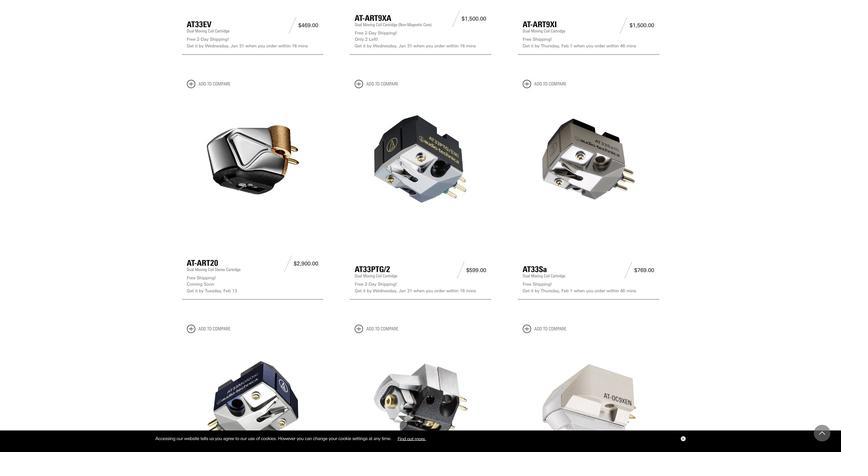 Task type: locate. For each thing, give the bounding box(es) containing it.
art20
[[197, 258, 218, 268]]

(non-
[[399, 22, 407, 27]]

- down art9xa
[[367, 30, 369, 35]]

art9xa
[[365, 13, 391, 23]]

- down the at33ptg/2 dual moving coil cartridge on the left bottom of the page
[[367, 282, 369, 287]]

website
[[184, 436, 199, 441]]

accessing our website tells us you agree to our use of cookies. however you can change your cookie settings at any time.
[[155, 436, 393, 441]]

cartridge
[[383, 22, 398, 27], [215, 29, 230, 34], [551, 29, 566, 34], [226, 267, 241, 272], [383, 274, 398, 279], [551, 274, 566, 279]]

get down at33ev
[[187, 43, 194, 48]]

at- inside the at-art9xa dual moving coil cartridge (non-magnetic core)
[[355, 13, 365, 23]]

to for add to compare button for at33mono "image"
[[207, 326, 212, 332]]

- down at33ev
[[199, 37, 201, 42]]

wednesday, down left!
[[373, 43, 398, 48]]

coil inside 'at-art9xi dual moving coil cartridge'
[[544, 29, 550, 34]]

free shipping! get it by thursday, feb 1 when you order within 46 mins
[[523, 37, 636, 48], [523, 282, 636, 293]]

cookie
[[339, 436, 351, 441]]

to for add to compare button associated with at33ptg/2 'image'
[[375, 81, 380, 87]]

order
[[266, 43, 277, 48], [434, 43, 445, 48], [595, 43, 605, 48], [434, 288, 445, 293], [595, 288, 605, 293]]

find out more. link
[[393, 434, 431, 444]]

$1,500.00
[[462, 16, 486, 22], [630, 22, 654, 28]]

it inside free 2 -day shipping! only 2 left! get it by wednesday, jan 31 when you order within 16 mins
[[363, 43, 366, 48]]

add for add to compare button for at33mono "image"
[[198, 326, 206, 332]]

add
[[198, 81, 206, 87], [367, 81, 374, 87], [535, 81, 542, 87], [198, 326, 206, 332], [367, 326, 374, 332], [535, 326, 542, 332]]

$2,900.00
[[294, 261, 318, 267]]

within
[[278, 43, 291, 48], [446, 43, 459, 48], [607, 43, 619, 48], [446, 288, 459, 293], [607, 288, 619, 293]]

day down the at33ptg/2 dual moving coil cartridge on the left bottom of the page
[[369, 282, 377, 287]]

thursday,
[[541, 43, 560, 48], [541, 288, 560, 293]]

0 horizontal spatial our
[[177, 436, 183, 441]]

by down left!
[[367, 43, 372, 48]]

to
[[207, 81, 212, 87], [375, 81, 380, 87], [543, 81, 548, 87], [207, 326, 212, 332], [375, 326, 380, 332], [543, 326, 548, 332], [235, 436, 239, 441]]

2
[[365, 30, 367, 35], [197, 37, 199, 42], [365, 37, 368, 42], [365, 282, 367, 287]]

feb down at33sa dual moving coil cartridge
[[562, 288, 569, 293]]

add to compare button for at art20 image
[[187, 80, 231, 88]]

day down at33ev dual moving coil cartridge
[[201, 37, 209, 42]]

0 vertical spatial free shipping! get it by thursday, feb 1 when you order within 46 mins
[[523, 37, 636, 48]]

shipping! up soon
[[197, 275, 216, 280]]

moving inside the at-art9xa dual moving coil cartridge (non-magnetic core)
[[363, 22, 375, 27]]

- inside free 2 -day shipping! only 2 left! get it by wednesday, jan 31 when you order within 16 mins
[[367, 30, 369, 35]]

at- inside at-art20 dual moving coil stereo cartridge
[[187, 258, 197, 268]]

it down 'at-art9xi dual moving coil cartridge'
[[531, 43, 534, 48]]

46
[[620, 43, 625, 48], [620, 288, 625, 293]]

day
[[369, 30, 377, 35], [201, 37, 209, 42], [369, 282, 377, 287]]

free down at33ev
[[187, 37, 196, 42]]

it down the at33ptg/2 dual moving coil cartridge on the left bottom of the page
[[363, 288, 366, 293]]

0 vertical spatial 46
[[620, 43, 625, 48]]

feb left 13
[[224, 288, 231, 293]]

1 horizontal spatial our
[[240, 436, 247, 441]]

dual inside 'at-art9xi dual moving coil cartridge'
[[523, 29, 530, 34]]

at- for art20
[[187, 258, 197, 268]]

at33sa
[[523, 265, 547, 274]]

2 thursday, from the top
[[541, 288, 560, 293]]

us
[[209, 436, 214, 441]]

get
[[187, 43, 194, 48], [355, 43, 362, 48], [523, 43, 530, 48], [187, 288, 194, 293], [355, 288, 362, 293], [523, 288, 530, 293]]

at-
[[355, 13, 365, 23], [523, 20, 533, 29], [187, 258, 197, 268]]

arrow up image
[[819, 430, 825, 436]]

dual inside the at33ptg/2 dual moving coil cartridge
[[355, 274, 362, 279]]

however
[[278, 436, 296, 441]]

add for add to compare button corresponding to at oc9xen image
[[535, 326, 542, 332]]

shipping! down the at33ptg/2 dual moving coil cartridge on the left bottom of the page
[[378, 282, 397, 287]]

divider line image
[[450, 11, 462, 27], [287, 17, 298, 34], [618, 17, 630, 34], [282, 256, 294, 272], [455, 262, 466, 279], [623, 262, 634, 279]]

tells
[[200, 436, 208, 441]]

get down the coming
[[187, 288, 194, 293]]

dual
[[355, 22, 362, 27], [187, 29, 194, 34], [523, 29, 530, 34], [187, 267, 194, 272], [355, 274, 362, 279], [523, 274, 530, 279]]

31
[[239, 43, 244, 48], [407, 43, 412, 48], [407, 288, 412, 293]]

-
[[367, 30, 369, 35], [199, 37, 201, 42], [367, 282, 369, 287]]

our left website
[[177, 436, 183, 441]]

free
[[355, 30, 364, 35], [187, 37, 196, 42], [523, 37, 532, 42], [187, 275, 196, 280], [355, 282, 364, 287], [523, 282, 532, 287]]

it down the only
[[363, 43, 366, 48]]

wednesday, down at33ev dual moving coil cartridge
[[205, 43, 230, 48]]

$599.00
[[466, 267, 486, 273]]

get down the only
[[355, 43, 362, 48]]

thursday, down at33sa dual moving coil cartridge
[[541, 288, 560, 293]]

stereo
[[215, 267, 225, 272]]

by inside free shipping! coming soon get it by tuesday, feb 13
[[199, 288, 204, 293]]

16
[[292, 43, 297, 48], [460, 43, 465, 48], [460, 288, 465, 293]]

free up the only
[[355, 30, 364, 35]]

mins inside free 2 -day shipping! only 2 left! get it by wednesday, jan 31 when you order within 16 mins
[[466, 43, 476, 48]]

0 vertical spatial 1
[[570, 43, 573, 48]]

at- for art9xi
[[523, 20, 533, 29]]

order inside free 2 -day shipping! only 2 left! get it by wednesday, jan 31 when you order within 16 mins
[[434, 43, 445, 48]]

moving
[[363, 22, 375, 27], [195, 29, 207, 34], [531, 29, 543, 34], [195, 267, 207, 272], [363, 274, 375, 279], [531, 274, 543, 279]]

free inside free shipping! coming soon get it by tuesday, feb 13
[[187, 275, 196, 280]]

1 vertical spatial 46
[[620, 288, 625, 293]]

moving inside at33ev dual moving coil cartridge
[[195, 29, 207, 34]]

it
[[195, 43, 198, 48], [363, 43, 366, 48], [531, 43, 534, 48], [195, 288, 198, 293], [363, 288, 366, 293], [531, 288, 534, 293]]

wednesday,
[[205, 43, 230, 48], [373, 43, 398, 48], [373, 288, 398, 293]]

shipping! down 'at-art9xi dual moving coil cartridge'
[[533, 37, 552, 42]]

by down the coming
[[199, 288, 204, 293]]

moving inside 'at-art9xi dual moving coil cartridge'
[[531, 29, 543, 34]]

it inside free shipping! coming soon get it by tuesday, feb 13
[[195, 288, 198, 293]]

day up left!
[[369, 30, 377, 35]]

our left use
[[240, 436, 247, 441]]

compare
[[213, 81, 231, 87], [381, 81, 399, 87], [549, 81, 567, 87], [213, 326, 231, 332], [381, 326, 399, 332], [549, 326, 567, 332]]

at art20 image
[[187, 94, 318, 225]]

coil
[[376, 22, 382, 27], [208, 29, 214, 34], [544, 29, 550, 34], [208, 267, 214, 272], [376, 274, 382, 279], [544, 274, 550, 279]]

1 vertical spatial free shipping! get it by thursday, feb 1 when you order within 46 mins
[[523, 282, 636, 293]]

1 horizontal spatial at-
[[355, 13, 365, 23]]

time.
[[382, 436, 392, 441]]

by inside free 2 -day shipping! only 2 left! get it by wednesday, jan 31 when you order within 16 mins
[[367, 43, 372, 48]]

get down at33ptg/2
[[355, 288, 362, 293]]

shipping!
[[378, 30, 397, 35], [210, 37, 229, 42], [533, 37, 552, 42], [197, 275, 216, 280], [378, 282, 397, 287], [533, 282, 552, 287]]

add to compare button for at art1000 image
[[355, 325, 399, 333]]

you
[[258, 43, 265, 48], [426, 43, 433, 48], [586, 43, 594, 48], [426, 288, 433, 293], [586, 288, 594, 293], [215, 436, 222, 441], [297, 436, 304, 441]]

13
[[232, 288, 237, 293]]

1 vertical spatial thursday,
[[541, 288, 560, 293]]

add to compare button
[[187, 80, 231, 88], [355, 80, 399, 88], [523, 80, 567, 88], [187, 325, 231, 333], [355, 325, 399, 333], [523, 325, 567, 333]]

0 horizontal spatial $1,500.00
[[462, 16, 486, 22]]

shipping! down the at-art9xa dual moving coil cartridge (non-magnetic core)
[[378, 30, 397, 35]]

add to compare
[[198, 81, 231, 87], [367, 81, 399, 87], [535, 81, 567, 87], [198, 326, 231, 332], [367, 326, 399, 332], [535, 326, 567, 332]]

1 horizontal spatial free 2 -day shipping! get it by wednesday, jan 31 when you order within 16 mins
[[355, 282, 476, 293]]

1 free shipping! get it by thursday, feb 1 when you order within 46 mins from the top
[[523, 37, 636, 48]]

to for add to compare button associated with at art20 image
[[207, 81, 212, 87]]

add to compare button for at33ptg/2 'image'
[[355, 80, 399, 88]]

1 vertical spatial 1
[[570, 288, 573, 293]]

free 2 -day shipping! get it by wednesday, jan 31 when you order within 16 mins
[[187, 37, 308, 48], [355, 282, 476, 293]]

1 46 from the top
[[620, 43, 625, 48]]

divider line image for at33sa
[[623, 262, 634, 279]]

to for add to compare button corresponding to at33sa image
[[543, 81, 548, 87]]

settings
[[352, 436, 368, 441]]

0 vertical spatial day
[[369, 30, 377, 35]]

0 vertical spatial -
[[367, 30, 369, 35]]

it down the coming
[[195, 288, 198, 293]]

compare for add to compare button associated with at33ptg/2 'image'
[[381, 81, 399, 87]]

it down at33sa
[[531, 288, 534, 293]]

coil inside at-art20 dual moving coil stereo cartridge
[[208, 267, 214, 272]]

core)
[[423, 22, 432, 27]]

tuesday,
[[205, 288, 222, 293]]

at33sa dual moving coil cartridge
[[523, 265, 566, 279]]

add to compare button for at33mono "image"
[[187, 325, 231, 333]]

at33mono image
[[187, 339, 318, 452]]

get down at33sa
[[523, 288, 530, 293]]

add for add to compare button associated with at art20 image
[[198, 81, 206, 87]]

at-art20 dual moving coil stereo cartridge
[[187, 258, 241, 272]]

mins
[[298, 43, 308, 48], [466, 43, 476, 48], [627, 43, 636, 48], [466, 288, 476, 293], [627, 288, 636, 293]]

wednesday, down the at33ptg/2 dual moving coil cartridge on the left bottom of the page
[[373, 288, 398, 293]]

0 horizontal spatial free 2 -day shipping! get it by wednesday, jan 31 when you order within 16 mins
[[187, 37, 308, 48]]

1 horizontal spatial $1,500.00
[[630, 22, 654, 28]]

when
[[246, 43, 257, 48], [414, 43, 425, 48], [574, 43, 585, 48], [414, 288, 425, 293], [574, 288, 585, 293]]

to for at art1000 image's add to compare button
[[375, 326, 380, 332]]

within inside free 2 -day shipping! only 2 left! get it by wednesday, jan 31 when you order within 16 mins
[[446, 43, 459, 48]]

coil inside the at33ptg/2 dual moving coil cartridge
[[376, 274, 382, 279]]

0 horizontal spatial at-
[[187, 258, 197, 268]]

our
[[177, 436, 183, 441], [240, 436, 247, 441]]

divider line image for at33ptg/2
[[455, 262, 466, 279]]

$469.00
[[298, 22, 318, 28]]

16 inside free 2 -day shipping! only 2 left! get it by wednesday, jan 31 when you order within 16 mins
[[460, 43, 465, 48]]

find
[[398, 436, 406, 441]]

thursday, down 'at-art9xi dual moving coil cartridge'
[[541, 43, 560, 48]]

cartridge inside at33sa dual moving coil cartridge
[[551, 274, 566, 279]]

free up the coming
[[187, 275, 196, 280]]

0 vertical spatial thursday,
[[541, 43, 560, 48]]

jan
[[231, 43, 238, 48], [399, 43, 406, 48], [399, 288, 406, 293]]

feb
[[562, 43, 569, 48], [224, 288, 231, 293], [562, 288, 569, 293]]

divider line image for at-art9xa
[[450, 11, 462, 27]]

compare for add to compare button corresponding to at oc9xen image
[[549, 326, 567, 332]]

at art1000 image
[[355, 339, 486, 452]]

free inside free 2 -day shipping! only 2 left! get it by wednesday, jan 31 when you order within 16 mins
[[355, 30, 364, 35]]

at- inside 'at-art9xi dual moving coil cartridge'
[[523, 20, 533, 29]]

2 down at33ev
[[197, 37, 199, 42]]

1 vertical spatial free 2 -day shipping! get it by wednesday, jan 31 when you order within 16 mins
[[355, 282, 476, 293]]

coming
[[187, 282, 203, 287]]

by
[[199, 43, 204, 48], [367, 43, 372, 48], [535, 43, 540, 48], [199, 288, 204, 293], [367, 288, 372, 293], [535, 288, 540, 293]]

2 horizontal spatial at-
[[523, 20, 533, 29]]

art9xi
[[533, 20, 557, 29]]

2 1 from the top
[[570, 288, 573, 293]]

add to compare for add to compare button corresponding to at33sa image
[[535, 81, 567, 87]]

cross image
[[682, 438, 684, 440]]

feb down 'at-art9xi dual moving coil cartridge'
[[562, 43, 569, 48]]

1
[[570, 43, 573, 48], [570, 288, 573, 293]]



Task type: describe. For each thing, give the bounding box(es) containing it.
shipping! inside free 2 -day shipping! only 2 left! get it by wednesday, jan 31 when you order within 16 mins
[[378, 30, 397, 35]]

coil inside at33ev dual moving coil cartridge
[[208, 29, 214, 34]]

free down at33ptg/2
[[355, 282, 364, 287]]

by down at33sa dual moving coil cartridge
[[535, 288, 540, 293]]

compare for add to compare button associated with at art20 image
[[213, 81, 231, 87]]

at33ev dual moving coil cartridge
[[187, 20, 230, 34]]

31 inside free 2 -day shipping! only 2 left! get it by wednesday, jan 31 when you order within 16 mins
[[407, 43, 412, 48]]

at33ptg/2
[[355, 265, 390, 274]]

of
[[256, 436, 260, 441]]

use
[[248, 436, 255, 441]]

add to compare for add to compare button associated with at33ptg/2 'image'
[[367, 81, 399, 87]]

$769.00
[[634, 267, 654, 273]]

out
[[407, 436, 414, 441]]

find out more.
[[398, 436, 426, 441]]

$1,500.00 for at-art9xa
[[462, 16, 486, 22]]

coil inside at33sa dual moving coil cartridge
[[544, 274, 550, 279]]

add to compare button for at oc9xen image
[[523, 325, 567, 333]]

get inside free shipping! coming soon get it by tuesday, feb 13
[[187, 288, 194, 293]]

cartridge inside at-art20 dual moving coil stereo cartridge
[[226, 267, 241, 272]]

2 our from the left
[[240, 436, 247, 441]]

compare for add to compare button corresponding to at33sa image
[[549, 81, 567, 87]]

2 down art9xa
[[365, 30, 367, 35]]

shipping! inside free shipping! coming soon get it by tuesday, feb 13
[[197, 275, 216, 280]]

dual inside at33sa dual moving coil cartridge
[[523, 274, 530, 279]]

add to compare for add to compare button corresponding to at oc9xen image
[[535, 326, 567, 332]]

add to compare for at art1000 image's add to compare button
[[367, 326, 399, 332]]

at- for art9xa
[[355, 13, 365, 23]]

feb inside free shipping! coming soon get it by tuesday, feb 13
[[224, 288, 231, 293]]

shipping! down at33ev dual moving coil cartridge
[[210, 37, 229, 42]]

add to compare button for at33sa image
[[523, 80, 567, 88]]

free down at33sa
[[523, 282, 532, 287]]

when inside free 2 -day shipping! only 2 left! get it by wednesday, jan 31 when you order within 16 mins
[[414, 43, 425, 48]]

1 our from the left
[[177, 436, 183, 441]]

1 1 from the top
[[570, 43, 573, 48]]

2 down at33ptg/2
[[365, 282, 367, 287]]

cartridge inside 'at-art9xi dual moving coil cartridge'
[[551, 29, 566, 34]]

it down at33ev
[[195, 43, 198, 48]]

divider line image for at-art9xi
[[618, 17, 630, 34]]

divider line image for at-art20
[[282, 256, 294, 272]]

2 free shipping! get it by thursday, feb 1 when you order within 46 mins from the top
[[523, 282, 636, 293]]

left!
[[369, 37, 378, 42]]

$1,500.00 for at-art9xi
[[630, 22, 654, 28]]

compare for at art1000 image's add to compare button
[[381, 326, 399, 332]]

by down 'at-art9xi dual moving coil cartridge'
[[535, 43, 540, 48]]

moving inside at-art20 dual moving coil stereo cartridge
[[195, 267, 207, 272]]

at-art9xa dual moving coil cartridge (non-magnetic core)
[[355, 13, 432, 27]]

you inside free 2 -day shipping! only 2 left! get it by wednesday, jan 31 when you order within 16 mins
[[426, 43, 433, 48]]

add to compare for add to compare button associated with at art20 image
[[198, 81, 231, 87]]

2 vertical spatial -
[[367, 282, 369, 287]]

shipping! down at33sa dual moving coil cartridge
[[533, 282, 552, 287]]

moving inside at33sa dual moving coil cartridge
[[531, 274, 543, 279]]

get down 'at-art9xi dual moving coil cartridge'
[[523, 43, 530, 48]]

any
[[374, 436, 381, 441]]

wednesday, inside free 2 -day shipping! only 2 left! get it by wednesday, jan 31 when you order within 16 mins
[[373, 43, 398, 48]]

your
[[329, 436, 337, 441]]

at33sa image
[[523, 94, 654, 225]]

soon
[[204, 282, 214, 287]]

add to compare for add to compare button for at33mono "image"
[[198, 326, 231, 332]]

get inside free 2 -day shipping! only 2 left! get it by wednesday, jan 31 when you order within 16 mins
[[355, 43, 362, 48]]

free shipping! coming soon get it by tuesday, feb 13
[[187, 275, 237, 293]]

magnetic
[[407, 22, 423, 27]]

0 vertical spatial free 2 -day shipping! get it by wednesday, jan 31 when you order within 16 mins
[[187, 37, 308, 48]]

to for add to compare button corresponding to at oc9xen image
[[543, 326, 548, 332]]

can
[[305, 436, 312, 441]]

at
[[369, 436, 373, 441]]

2 46 from the top
[[620, 288, 625, 293]]

at oc9xen image
[[523, 339, 654, 452]]

only
[[355, 37, 364, 42]]

dual inside at-art20 dual moving coil stereo cartridge
[[187, 267, 194, 272]]

compare for add to compare button for at33mono "image"
[[213, 326, 231, 332]]

add for add to compare button associated with at33ptg/2 'image'
[[367, 81, 374, 87]]

coil inside the at-art9xa dual moving coil cartridge (non-magnetic core)
[[376, 22, 382, 27]]

free 2 -day shipping! only 2 left! get it by wednesday, jan 31 when you order within 16 mins
[[355, 30, 476, 48]]

add for add to compare button corresponding to at33sa image
[[535, 81, 542, 87]]

accessing
[[155, 436, 175, 441]]

cookies.
[[261, 436, 277, 441]]

divider line image for at33ev
[[287, 17, 298, 34]]

cartridge inside the at33ptg/2 dual moving coil cartridge
[[383, 274, 398, 279]]

1 vertical spatial -
[[199, 37, 201, 42]]

cartridge inside at33ev dual moving coil cartridge
[[215, 29, 230, 34]]

free down 'at-art9xi dual moving coil cartridge'
[[523, 37, 532, 42]]

1 thursday, from the top
[[541, 43, 560, 48]]

2 vertical spatial day
[[369, 282, 377, 287]]

by down at33ev dual moving coil cartridge
[[199, 43, 204, 48]]

dual inside at33ev dual moving coil cartridge
[[187, 29, 194, 34]]

at33ptg/2 image
[[355, 94, 486, 225]]

at33ptg/2 dual moving coil cartridge
[[355, 265, 398, 279]]

day inside free 2 -day shipping! only 2 left! get it by wednesday, jan 31 when you order within 16 mins
[[369, 30, 377, 35]]

change
[[313, 436, 328, 441]]

dual inside the at-art9xa dual moving coil cartridge (non-magnetic core)
[[355, 22, 362, 27]]

jan inside free 2 -day shipping! only 2 left! get it by wednesday, jan 31 when you order within 16 mins
[[399, 43, 406, 48]]

2 left left!
[[365, 37, 368, 42]]

at-art9xi dual moving coil cartridge
[[523, 20, 566, 34]]

at33ev
[[187, 20, 212, 29]]

agree
[[223, 436, 234, 441]]

by down the at33ptg/2 dual moving coil cartridge on the left bottom of the page
[[367, 288, 372, 293]]

cartridge inside the at-art9xa dual moving coil cartridge (non-magnetic core)
[[383, 22, 398, 27]]

add for at art1000 image's add to compare button
[[367, 326, 374, 332]]

moving inside the at33ptg/2 dual moving coil cartridge
[[363, 274, 375, 279]]

1 vertical spatial day
[[201, 37, 209, 42]]

more.
[[415, 436, 426, 441]]



Task type: vqa. For each thing, say whether or not it's contained in the screenshot.
At33Mono image's Add
yes



